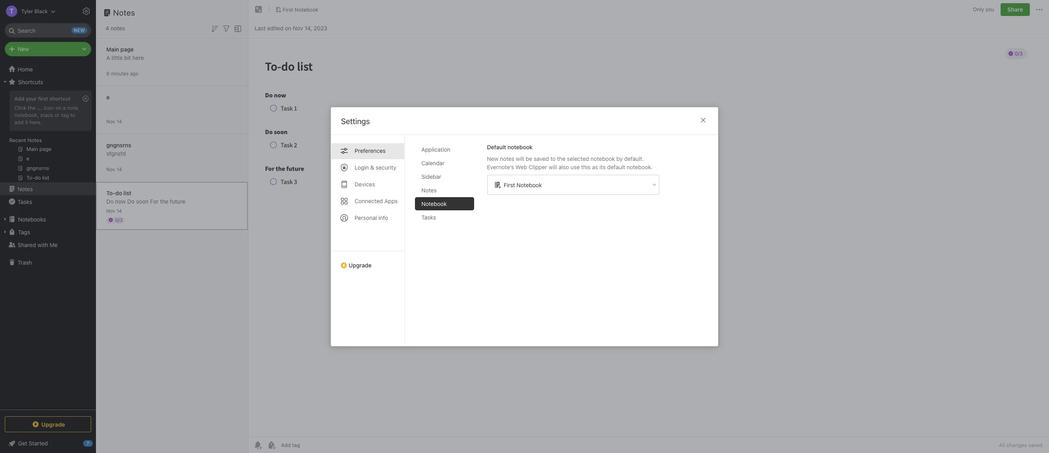 Task type: describe. For each thing, give the bounding box(es) containing it.
0 vertical spatial will
[[516, 155, 524, 162]]

upgrade for the left upgrade popup button
[[41, 422, 65, 429]]

notebooks link
[[0, 213, 96, 226]]

bit
[[124, 54, 131, 61]]

tag
[[61, 112, 69, 118]]

notes tab
[[415, 184, 474, 197]]

add a reminder image
[[253, 441, 263, 451]]

tasks tab
[[415, 211, 474, 224]]

login
[[355, 164, 369, 171]]

notebooks
[[18, 216, 46, 223]]

note,
[[67, 105, 79, 111]]

shared with me
[[18, 242, 58, 249]]

selected
[[567, 155, 589, 162]]

last
[[255, 25, 266, 31]]

be
[[526, 155, 532, 162]]

login & security
[[355, 164, 396, 171]]

2 14 from the top
[[117, 167, 122, 173]]

shared with me link
[[0, 239, 96, 252]]

use
[[571, 164, 580, 171]]

evernote's
[[487, 164, 514, 171]]

e
[[106, 94, 110, 101]]

all changes saved
[[999, 443, 1043, 449]]

recent notes
[[9, 137, 42, 144]]

notebook inside tab
[[422, 201, 447, 207]]

notebook.
[[627, 164, 653, 171]]

also
[[559, 164, 569, 171]]

info
[[379, 215, 388, 221]]

notes for 4
[[111, 25, 125, 32]]

share button
[[1001, 3, 1030, 16]]

application
[[422, 146, 451, 153]]

future
[[170, 198, 185, 205]]

to-do list
[[106, 190, 131, 197]]

notes inside "notes" tab
[[422, 187, 437, 194]]

new button
[[5, 42, 91, 56]]

home
[[18, 66, 33, 73]]

on inside icon on a note, notebook, stack or tag to add it here.
[[55, 105, 61, 111]]

nov down e
[[106, 119, 115, 125]]

notebook inside new notes will be saved to the selected notebook by default. evernote's web clipper will also use this as its default notebook.
[[591, 155, 615, 162]]

little
[[112, 54, 123, 61]]

settings image
[[82, 6, 91, 16]]

click the ...
[[14, 105, 42, 111]]

nov inside the note window element
[[293, 25, 303, 31]]

ago
[[130, 71, 138, 77]]

Search text field
[[10, 23, 86, 38]]

tasks inside button
[[18, 199, 32, 205]]

1 horizontal spatial will
[[549, 164, 557, 171]]

do
[[115, 190, 122, 197]]

with
[[37, 242, 48, 249]]

personal
[[355, 215, 377, 221]]

clipper
[[529, 164, 547, 171]]

Note Editor text field
[[248, 38, 1049, 438]]

default.
[[624, 155, 644, 162]]

minutes
[[111, 71, 129, 77]]

all
[[999, 443, 1005, 449]]

it
[[25, 119, 28, 126]]

recent
[[9, 137, 26, 144]]

main
[[106, 46, 119, 53]]

expand notebooks image
[[2, 216, 8, 223]]

a
[[63, 105, 66, 111]]

share
[[1008, 6, 1023, 13]]

first notebook inside default notebook field
[[504, 182, 542, 188]]

&
[[370, 164, 374, 171]]

stack
[[40, 112, 53, 118]]

0 vertical spatial upgrade button
[[331, 251, 405, 272]]

2023
[[314, 25, 327, 31]]

group containing add your first shortcut
[[0, 88, 96, 186]]

calendar
[[422, 160, 445, 167]]

add
[[14, 96, 24, 102]]

default
[[487, 144, 506, 151]]

the inside new notes will be saved to the selected notebook by default. evernote's web clipper will also use this as its default notebook.
[[557, 155, 566, 162]]

notebook inside field
[[517, 182, 542, 188]]

trash
[[18, 259, 32, 266]]

or
[[55, 112, 60, 118]]

sfgnsfd
[[106, 150, 126, 157]]

by
[[617, 155, 623, 162]]

to-
[[106, 190, 115, 197]]

tags
[[18, 229, 30, 236]]

soon
[[136, 198, 149, 205]]

default
[[607, 164, 625, 171]]

0/3
[[115, 217, 123, 223]]

saved inside new notes will be saved to the selected notebook by default. evernote's web clipper will also use this as its default notebook.
[[534, 155, 549, 162]]

sidebar tab
[[415, 170, 474, 183]]

1 14 from the top
[[117, 119, 122, 125]]

to inside icon on a note, notebook, stack or tag to add it here.
[[70, 112, 75, 118]]

8 minutes ago
[[106, 71, 138, 77]]

settings
[[341, 117, 370, 126]]

list
[[124, 190, 131, 197]]

me
[[50, 242, 58, 249]]

new for new notes will be saved to the selected notebook by default. evernote's web clipper will also use this as its default notebook.
[[487, 155, 499, 162]]

tags button
[[0, 226, 96, 239]]

notes inside note list "element"
[[113, 8, 135, 17]]

3 14 from the top
[[117, 208, 122, 214]]

8
[[106, 71, 109, 77]]

Default notebook field
[[487, 175, 660, 195]]



Task type: locate. For each thing, give the bounding box(es) containing it.
changes
[[1007, 443, 1027, 449]]

notes down sidebar
[[422, 187, 437, 194]]

here.
[[30, 119, 42, 126]]

first inside button
[[283, 6, 293, 13]]

home link
[[0, 63, 96, 76]]

on inside the note window element
[[285, 25, 292, 31]]

this
[[581, 164, 591, 171]]

notebook inside button
[[295, 6, 318, 13]]

your
[[26, 96, 37, 102]]

on
[[285, 25, 292, 31], [55, 105, 61, 111]]

0 horizontal spatial first
[[283, 6, 293, 13]]

new for new
[[18, 46, 29, 52]]

new notes will be saved to the selected notebook by default. evernote's web clipper will also use this as its default notebook.
[[487, 155, 653, 171]]

first notebook button
[[273, 4, 321, 15]]

2 vertical spatial notebook
[[422, 201, 447, 207]]

2 vertical spatial the
[[160, 198, 168, 205]]

add your first shortcut
[[14, 96, 70, 102]]

nov
[[293, 25, 303, 31], [106, 119, 115, 125], [106, 167, 115, 173], [106, 208, 115, 214]]

4
[[106, 25, 109, 32]]

notebook up be
[[508, 144, 533, 151]]

1 horizontal spatial first
[[504, 182, 515, 188]]

0 horizontal spatial upgrade button
[[5, 417, 91, 433]]

0 vertical spatial nov 14
[[106, 119, 122, 125]]

0 horizontal spatial saved
[[534, 155, 549, 162]]

2 horizontal spatial the
[[557, 155, 566, 162]]

new up evernote's
[[487, 155, 499, 162]]

1 horizontal spatial notebook
[[591, 155, 615, 162]]

notebook up its
[[591, 155, 615, 162]]

first notebook
[[283, 6, 318, 13], [504, 182, 542, 188]]

notebook down "notes" tab
[[422, 201, 447, 207]]

do down to-
[[106, 198, 114, 205]]

1 vertical spatial will
[[549, 164, 557, 171]]

2 nov 14 from the top
[[106, 167, 122, 173]]

new up the home
[[18, 46, 29, 52]]

0 vertical spatial to
[[70, 112, 75, 118]]

0 horizontal spatial tab list
[[331, 135, 405, 347]]

1 vertical spatial 14
[[117, 167, 122, 173]]

new inside popup button
[[18, 46, 29, 52]]

sidebar
[[422, 173, 441, 180]]

notes up evernote's
[[500, 155, 515, 162]]

1 vertical spatial notebook
[[591, 155, 615, 162]]

1 vertical spatial nov 14
[[106, 167, 122, 173]]

0 horizontal spatial first notebook
[[283, 6, 318, 13]]

0 vertical spatial on
[[285, 25, 292, 31]]

1 do from the left
[[106, 198, 114, 205]]

1 vertical spatial saved
[[1029, 443, 1043, 449]]

1 vertical spatial first notebook
[[504, 182, 542, 188]]

first up last edited on nov 14, 2023
[[283, 6, 293, 13]]

only
[[973, 6, 984, 12]]

the right for
[[160, 198, 168, 205]]

do
[[106, 198, 114, 205], [127, 198, 135, 205]]

to down note,
[[70, 112, 75, 118]]

shared
[[18, 242, 36, 249]]

1 horizontal spatial upgrade button
[[331, 251, 405, 272]]

0 vertical spatial first notebook
[[283, 6, 318, 13]]

1 vertical spatial first
[[504, 182, 515, 188]]

1 horizontal spatial do
[[127, 198, 135, 205]]

notes up the 4 notes
[[113, 8, 135, 17]]

notebook down web
[[517, 182, 542, 188]]

first down evernote's
[[504, 182, 515, 188]]

notes up tasks button
[[18, 186, 33, 193]]

1 horizontal spatial notebook
[[422, 201, 447, 207]]

default notebook
[[487, 144, 533, 151]]

1 horizontal spatial upgrade
[[349, 262, 372, 269]]

0 horizontal spatial the
[[28, 105, 36, 111]]

nov down sfgnsfd in the top of the page
[[106, 167, 115, 173]]

first notebook down web
[[504, 182, 542, 188]]

last edited on nov 14, 2023
[[255, 25, 327, 31]]

will
[[516, 155, 524, 162], [549, 164, 557, 171]]

1 vertical spatial tasks
[[422, 214, 436, 221]]

tasks up notebooks
[[18, 199, 32, 205]]

application tab
[[415, 143, 474, 156]]

saved right changes
[[1029, 443, 1043, 449]]

you
[[986, 6, 995, 12]]

2 vertical spatial nov 14
[[106, 208, 122, 214]]

trash link
[[0, 256, 96, 269]]

web
[[516, 164, 527, 171]]

nov left "14,"
[[293, 25, 303, 31]]

None search field
[[10, 23, 86, 38]]

14 down sfgnsfd in the top of the page
[[117, 167, 122, 173]]

tab list
[[331, 135, 405, 347], [415, 143, 481, 347]]

notebook tab
[[415, 197, 474, 211]]

1 vertical spatial new
[[487, 155, 499, 162]]

1 vertical spatial to
[[551, 155, 556, 162]]

click
[[14, 105, 26, 111]]

1 vertical spatial on
[[55, 105, 61, 111]]

1 horizontal spatial on
[[285, 25, 292, 31]]

1 nov 14 from the top
[[106, 119, 122, 125]]

add
[[14, 119, 24, 126]]

do down list
[[127, 198, 135, 205]]

0 vertical spatial new
[[18, 46, 29, 52]]

1 vertical spatial upgrade button
[[5, 417, 91, 433]]

tasks
[[18, 199, 32, 205], [422, 214, 436, 221]]

1 vertical spatial notes
[[500, 155, 515, 162]]

1 horizontal spatial tab list
[[415, 143, 481, 347]]

0 horizontal spatial notes
[[111, 25, 125, 32]]

upgrade button
[[331, 251, 405, 272], [5, 417, 91, 433]]

1 vertical spatial upgrade
[[41, 422, 65, 429]]

2 horizontal spatial notebook
[[517, 182, 542, 188]]

note list element
[[96, 0, 248, 454]]

14
[[117, 119, 122, 125], [117, 167, 122, 173], [117, 208, 122, 214]]

icon
[[44, 105, 54, 111]]

nov 14 up gngnsrns
[[106, 119, 122, 125]]

page
[[121, 46, 134, 53]]

notebook up "14,"
[[295, 6, 318, 13]]

0 vertical spatial 14
[[117, 119, 122, 125]]

the up also
[[557, 155, 566, 162]]

1 horizontal spatial the
[[160, 198, 168, 205]]

0 vertical spatial notes
[[111, 25, 125, 32]]

notes inside notes link
[[18, 186, 33, 193]]

1 horizontal spatial saved
[[1029, 443, 1043, 449]]

do now do soon for the future
[[106, 198, 185, 205]]

notes for new
[[500, 155, 515, 162]]

will left also
[[549, 164, 557, 171]]

1 horizontal spatial to
[[551, 155, 556, 162]]

devices
[[355, 181, 375, 188]]

preferences
[[355, 147, 386, 154]]

as
[[592, 164, 598, 171]]

only you
[[973, 6, 995, 12]]

4 notes
[[106, 25, 125, 32]]

will up web
[[516, 155, 524, 162]]

first notebook inside button
[[283, 6, 318, 13]]

upgrade for the top upgrade popup button
[[349, 262, 372, 269]]

0 horizontal spatial will
[[516, 155, 524, 162]]

1 horizontal spatial first notebook
[[504, 182, 542, 188]]

the inside note list "element"
[[160, 198, 168, 205]]

to inside new notes will be saved to the selected notebook by default. evernote's web clipper will also use this as its default notebook.
[[551, 155, 556, 162]]

edited
[[267, 25, 284, 31]]

first notebook up "14,"
[[283, 6, 318, 13]]

on left the a
[[55, 105, 61, 111]]

1 horizontal spatial notes
[[500, 155, 515, 162]]

now
[[115, 198, 126, 205]]

the left ...
[[28, 105, 36, 111]]

0 horizontal spatial do
[[106, 198, 114, 205]]

calendar tab
[[415, 157, 474, 170]]

new
[[18, 46, 29, 52], [487, 155, 499, 162]]

note window element
[[248, 0, 1049, 454]]

to right be
[[551, 155, 556, 162]]

2 vertical spatial 14
[[117, 208, 122, 214]]

notes link
[[0, 183, 96, 196]]

notebook
[[508, 144, 533, 151], [591, 155, 615, 162]]

notes
[[113, 8, 135, 17], [28, 137, 42, 144], [18, 186, 33, 193], [422, 187, 437, 194]]

14 up the 0/3
[[117, 208, 122, 214]]

on right edited
[[285, 25, 292, 31]]

1 horizontal spatial new
[[487, 155, 499, 162]]

notes right 4
[[111, 25, 125, 32]]

tree containing home
[[0, 63, 96, 410]]

gngnsrns
[[106, 142, 131, 149]]

0 horizontal spatial to
[[70, 112, 75, 118]]

group
[[0, 88, 96, 186]]

tasks button
[[0, 196, 96, 208]]

tasks down notebook tab
[[422, 214, 436, 221]]

0 vertical spatial first
[[283, 6, 293, 13]]

a
[[106, 54, 110, 61]]

2 do from the left
[[127, 198, 135, 205]]

0 vertical spatial tasks
[[18, 199, 32, 205]]

0 vertical spatial the
[[28, 105, 36, 111]]

new inside new notes will be saved to the selected notebook by default. evernote's web clipper will also use this as its default notebook.
[[487, 155, 499, 162]]

14 up gngnsrns
[[117, 119, 122, 125]]

apps
[[385, 198, 398, 205]]

first
[[38, 96, 48, 102]]

close image
[[699, 115, 708, 125]]

notes right recent
[[28, 137, 42, 144]]

add tag image
[[267, 441, 276, 451]]

saved inside the note window element
[[1029, 443, 1043, 449]]

3 nov 14 from the top
[[106, 208, 122, 214]]

nov up the 0/3
[[106, 208, 115, 214]]

0 vertical spatial saved
[[534, 155, 549, 162]]

for
[[150, 198, 159, 205]]

0 horizontal spatial notebook
[[295, 6, 318, 13]]

nov 14 up the 0/3
[[106, 208, 122, 214]]

first inside default notebook field
[[504, 182, 515, 188]]

tab list containing application
[[415, 143, 481, 347]]

expand note image
[[254, 5, 264, 14]]

0 vertical spatial notebook
[[295, 6, 318, 13]]

0 horizontal spatial notebook
[[508, 144, 533, 151]]

connected
[[355, 198, 383, 205]]

security
[[376, 164, 396, 171]]

the inside group
[[28, 105, 36, 111]]

nov 14
[[106, 119, 122, 125], [106, 167, 122, 173], [106, 208, 122, 214]]

connected apps
[[355, 198, 398, 205]]

shortcuts
[[18, 79, 43, 85]]

expand tags image
[[2, 229, 8, 236]]

saved up clipper
[[534, 155, 549, 162]]

14,
[[305, 25, 312, 31]]

1 horizontal spatial tasks
[[422, 214, 436, 221]]

notes inside note list "element"
[[111, 25, 125, 32]]

1 vertical spatial notebook
[[517, 182, 542, 188]]

0 vertical spatial upgrade
[[349, 262, 372, 269]]

first
[[283, 6, 293, 13], [504, 182, 515, 188]]

0 vertical spatial notebook
[[508, 144, 533, 151]]

notebook,
[[14, 112, 39, 118]]

here
[[132, 54, 144, 61]]

notes inside new notes will be saved to the selected notebook by default. evernote's web clipper will also use this as its default notebook.
[[500, 155, 515, 162]]

tasks inside "tab"
[[422, 214, 436, 221]]

0 horizontal spatial new
[[18, 46, 29, 52]]

main page a little bit here
[[106, 46, 144, 61]]

tab list containing preferences
[[331, 135, 405, 347]]

to
[[70, 112, 75, 118], [551, 155, 556, 162]]

tree
[[0, 63, 96, 410]]

0 horizontal spatial upgrade
[[41, 422, 65, 429]]

0 horizontal spatial on
[[55, 105, 61, 111]]

nov 14 down sfgnsfd in the top of the page
[[106, 167, 122, 173]]

0 horizontal spatial tasks
[[18, 199, 32, 205]]

1 vertical spatial the
[[557, 155, 566, 162]]

shortcut
[[49, 96, 70, 102]]

its
[[600, 164, 606, 171]]



Task type: vqa. For each thing, say whether or not it's contained in the screenshot.
Sort options field
no



